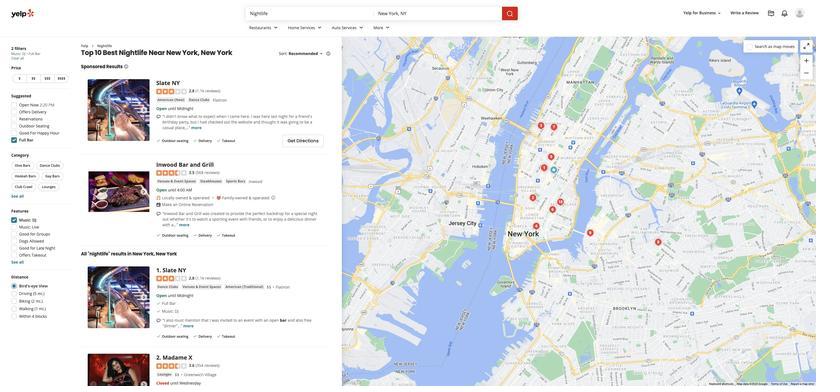 Task type: locate. For each thing, give the bounding box(es) containing it.
and inside "inwood bar and grill was created to provide the perfect backdrop for a special night out whether it's to watch a sporting event with friends, or to enjoy a delicious dinner with a…"
[[186, 211, 193, 217]]

1 vertical spatial good
[[19, 232, 29, 237]]

dance clubs up gay
[[40, 163, 60, 168]]

get
[[288, 138, 295, 144]]

american left (traditional)
[[225, 285, 242, 290]]

a right watch
[[209, 217, 211, 222]]

make an online reservation
[[162, 202, 214, 208]]

1 horizontal spatial $$
[[175, 373, 179, 378]]

2 previous image from the top
[[90, 382, 97, 387]]

1 vertical spatial dj
[[32, 218, 36, 223]]

a right report on the bottom right
[[800, 383, 802, 386]]

spaces for the bottom venues & event spaces link
[[210, 285, 221, 290]]

to up had
[[199, 114, 202, 119]]

view
[[39, 284, 48, 289]]

2 vertical spatial full
[[162, 301, 168, 307]]

for up delicious
[[285, 211, 290, 217]]

seating down ""dinner"...""
[[177, 335, 189, 340]]

happy
[[37, 131, 49, 136]]

next image
[[141, 189, 147, 195]]

1 horizontal spatial inwood
[[249, 179, 263, 185]]

projects image
[[768, 10, 775, 17]]

open down the 1
[[156, 293, 167, 299]]

search image
[[507, 10, 513, 17]]

seating down place,…"
[[177, 139, 189, 143]]

delivery down that
[[199, 335, 212, 340]]

2 offers from the top
[[19, 253, 31, 258]]

takeout down late
[[32, 253, 46, 258]]

dance clubs up what at the left top of the page
[[189, 98, 210, 102]]

venues & event spaces
[[158, 179, 196, 184], [183, 285, 221, 290]]

services for auto services
[[342, 25, 357, 30]]

2 vertical spatial dance clubs
[[158, 285, 178, 290]]

services right home
[[300, 25, 315, 30]]

2 see from the top
[[11, 260, 18, 265]]

locally owned & operated
[[162, 196, 210, 201]]

.
[[160, 267, 161, 274], [160, 355, 161, 362]]

0 vertical spatial 2.8 (1.1k reviews)
[[189, 88, 221, 94]]

notifications image
[[782, 10, 788, 17]]

1 horizontal spatial out
[[224, 119, 230, 125]]

$$$
[[45, 76, 50, 81]]

madame x link
[[163, 355, 192, 362]]

2 vertical spatial all
[[19, 260, 24, 265]]

1 see from the top
[[11, 194, 18, 199]]

offers for offers delivery
[[19, 109, 31, 115]]

music: down filters
[[11, 51, 21, 56]]

dance for leftmost the dance clubs button
[[40, 163, 50, 168]]

steakhouses button
[[199, 179, 223, 185]]

operated
[[193, 196, 210, 201], [253, 196, 270, 201]]

dance clubs link down 1 . slate ny
[[156, 285, 179, 290]]

previous image for $$
[[90, 294, 97, 301]]

see down club
[[11, 194, 18, 199]]

2 operated from the left
[[253, 196, 270, 201]]

2 24 chevron down v2 image from the left
[[316, 24, 323, 31]]

2 vertical spatial dj
[[175, 309, 179, 314]]

all "nightlife" results in new york, new york
[[81, 251, 177, 258]]

clubs for the dance clubs button to the top
[[200, 98, 210, 102]]

1 operated from the left
[[193, 196, 210, 201]]

0 vertical spatial 2
[[11, 46, 14, 51]]

&
[[171, 179, 173, 184], [189, 196, 192, 201], [249, 196, 252, 201], [196, 285, 198, 290]]

1 vertical spatial outdoor seating
[[162, 234, 189, 238]]

mi.) for driving (5 mi.)
[[38, 291, 44, 297]]

and also free "dinner"..."
[[163, 318, 312, 329]]

midnight up the know
[[177, 106, 194, 111]]

1 see all from the top
[[11, 194, 24, 199]]

16 checkmark v2 image
[[216, 139, 221, 143], [193, 233, 198, 238], [216, 233, 221, 238], [156, 302, 161, 306], [193, 335, 198, 339]]

1 vertical spatial see all button
[[11, 260, 24, 265]]

grill for "inwood bar and grill was created to provide the perfect backdrop for a special night out whether it's to watch a sporting event with friends, or to enjoy a delicious dinner with a…"
[[194, 211, 202, 217]]

venues & event spaces link
[[156, 179, 197, 185], [181, 285, 222, 290]]

mi.) right (2
[[36, 299, 43, 304]]

1 open until midnight from the top
[[156, 106, 194, 111]]

american for american (new)
[[158, 98, 174, 102]]

dance down the 1
[[158, 285, 168, 290]]

option group
[[10, 275, 70, 322]]

0 horizontal spatial dance clubs link
[[156, 285, 179, 290]]

for inside button
[[693, 10, 699, 16]]

inwood for inwood bar and grill
[[156, 161, 177, 169]]

inwood for inwood
[[249, 179, 263, 185]]

2 vertical spatial seating
[[177, 335, 189, 340]]

mi.) for walking (1 mi.)
[[39, 307, 46, 312]]

reviews) for dance clubs
[[205, 88, 221, 94]]

what
[[189, 114, 198, 119]]

clubs up gay bars
[[51, 163, 60, 168]]

dance clubs button up gay
[[36, 162, 64, 170]]

1 . from the top
[[160, 267, 161, 274]]

group
[[801, 55, 813, 80], [10, 93, 70, 145], [10, 153, 70, 199], [10, 209, 70, 266]]

2 horizontal spatial clubs
[[200, 98, 210, 102]]

0 horizontal spatial music: dj
[[19, 218, 36, 223]]

1 next image from the top
[[141, 107, 147, 114]]

0 horizontal spatial services
[[300, 25, 315, 30]]

inwood up family-owned & operated
[[249, 179, 263, 185]]

dance inside group
[[40, 163, 50, 168]]

music:
[[11, 51, 21, 56], [19, 218, 31, 223], [19, 225, 31, 230], [162, 309, 174, 314]]

midnight for $$
[[177, 293, 194, 299]]

see all for category
[[11, 194, 24, 199]]

full up ""dinner"...""
[[162, 301, 168, 307]]

2 horizontal spatial dance clubs
[[189, 98, 210, 102]]

1 services from the left
[[300, 25, 315, 30]]

lounges down gay
[[42, 185, 56, 190]]

greenwich village
[[184, 373, 217, 378]]

the up friends,
[[246, 211, 252, 217]]

lounges up closed
[[158, 373, 172, 377]]

delivery down watch
[[199, 234, 212, 238]]

good left for
[[19, 131, 29, 136]]

was
[[253, 114, 261, 119], [281, 119, 288, 125], [203, 211, 210, 217], [212, 318, 219, 323]]

24 chevron down v2 image right auto services at the top left
[[358, 24, 365, 31]]

slate ny image
[[88, 79, 150, 141], [539, 163, 550, 174], [88, 267, 150, 329]]

0 horizontal spatial also
[[166, 318, 174, 323]]

dance clubs button
[[188, 97, 211, 103], [36, 162, 64, 170], [156, 285, 179, 290]]

event
[[174, 179, 184, 184], [199, 285, 209, 290]]

all down the club crawl button
[[19, 194, 24, 199]]

full right •
[[29, 51, 34, 56]]

dance for the bottom the dance clubs button
[[158, 285, 168, 290]]

0 vertical spatial york
[[217, 48, 232, 57]]

results
[[111, 251, 127, 258]]

2 see all button from the top
[[11, 260, 24, 265]]

option group containing distance
[[10, 275, 70, 322]]

1 horizontal spatial flatiron
[[276, 285, 290, 290]]

2 "i from the top
[[163, 318, 165, 323]]

0 vertical spatial the
[[231, 119, 237, 125]]

ny up (new)
[[172, 79, 180, 87]]

night inside "inwood bar and grill was created to provide the perfect backdrop for a special night out whether it's to watch a sporting event with friends, or to enjoy a delicious dinner with a…"
[[308, 211, 318, 217]]

yelp for yelp link
[[81, 44, 88, 48]]

dj left •
[[22, 51, 26, 56]]

None search field
[[246, 7, 519, 20]]

bars right hookah
[[28, 174, 36, 179]]

spaces for the topmost venues & event spaces link
[[184, 179, 196, 184]]

map
[[737, 383, 743, 386]]

night
[[279, 114, 288, 119], [308, 211, 318, 217]]

1 vertical spatial more link
[[179, 223, 190, 228]]

24 chevron down v2 image inside home services link
[[316, 24, 323, 31]]

1 horizontal spatial grill
[[202, 161, 214, 169]]

0 vertical spatial yelp
[[684, 10, 692, 16]]

open for "inwood bar and grill was created to provide the perfect backdrop for a special night out whether it's to watch a sporting event with friends, or to enjoy a delicious dinner with a…"
[[156, 188, 167, 193]]

16 family owned v2 image
[[217, 196, 221, 201]]

also inside and also free "dinner"..."
[[296, 318, 303, 323]]

to up sporting
[[226, 211, 229, 217]]

open until midnight up 'must' on the bottom left of the page
[[156, 293, 194, 299]]

0 horizontal spatial grill
[[194, 211, 202, 217]]

map region
[[311, 16, 817, 387]]

price group
[[11, 65, 70, 84]]

0 horizontal spatial $$
[[32, 76, 35, 81]]

1 vertical spatial 16 speech v2 image
[[156, 319, 161, 323]]

mi.) for biking (2 mi.)
[[36, 299, 43, 304]]

0 vertical spatial grill
[[202, 161, 214, 169]]

2 . from the top
[[160, 355, 161, 362]]

1 vertical spatial inwood
[[249, 179, 263, 185]]

0 vertical spatial map
[[774, 44, 782, 49]]

all right clear
[[20, 56, 24, 61]]

Find text field
[[250, 10, 369, 17]]

$$ for 1 . slate ny
[[267, 285, 271, 290]]

operated up reservation
[[193, 196, 210, 201]]

venues & event spaces for top venues & event spaces button
[[158, 179, 196, 184]]

1 vertical spatial dance clubs
[[40, 163, 60, 168]]

a…"
[[171, 223, 178, 228]]

1 vertical spatial grill
[[194, 211, 202, 217]]

info icon image
[[271, 196, 276, 200], [271, 196, 276, 200]]

club crawl button
[[11, 183, 36, 192]]

bars for gay bars
[[52, 174, 60, 179]]

1 horizontal spatial madame x image
[[528, 193, 539, 204]]

more down but
[[191, 125, 202, 130]]

report
[[791, 383, 800, 386]]

and inside "i didn't know what to expect when i came here. i was here last night for a friend's birthday party, but i had checked out the website and thought it was going to be a casual place,…"
[[254, 119, 261, 125]]

slate right the 1
[[163, 267, 177, 274]]

24 chevron down v2 image left auto
[[316, 24, 323, 31]]

0 vertical spatial venues & event spaces
[[158, 179, 196, 184]]

16 reservation v2 image
[[156, 203, 161, 207]]

more
[[374, 25, 383, 30]]

1 vertical spatial full bar
[[162, 301, 176, 307]]

restaurants
[[249, 25, 271, 30]]

the down came
[[231, 119, 237, 125]]

clubs down 1 . slate ny
[[169, 285, 178, 290]]

(1.1k for $$
[[196, 276, 204, 281]]

slate ny image for flatiron
[[88, 79, 150, 141]]

2 horizontal spatial full
[[162, 301, 168, 307]]

0 vertical spatial dance clubs
[[189, 98, 210, 102]]

1 horizontal spatial the
[[246, 211, 252, 217]]

1 see all button from the top
[[11, 194, 24, 199]]

0 horizontal spatial night
[[279, 114, 288, 119]]

slate ny link
[[156, 79, 180, 87], [163, 267, 186, 274]]

more link for watch
[[179, 223, 190, 228]]

steakhouses
[[200, 179, 222, 184]]

2.8 star rating image for $$
[[156, 276, 187, 282]]

1 horizontal spatial night
[[308, 211, 318, 217]]

near
[[149, 48, 165, 57]]

1 horizontal spatial owned
[[235, 196, 248, 201]]

1 vertical spatial offers
[[19, 253, 31, 258]]

driving (5 mi.)
[[19, 291, 44, 297]]

open for "i also must mention that i was invited to an event with an open
[[156, 293, 167, 299]]

(1.1k
[[196, 88, 204, 94], [196, 276, 204, 281]]

grill inside "inwood bar and grill was created to provide the perfect backdrop for a special night out whether it's to watch a sporting event with friends, or to enjoy a delicious dinner with a…"
[[194, 211, 202, 217]]

2 (1.1k from the top
[[196, 276, 204, 281]]

see all button for features
[[11, 260, 24, 265]]

services right auto
[[342, 25, 357, 30]]

was right it
[[281, 119, 288, 125]]

0 horizontal spatial 2
[[11, 46, 14, 51]]

dance clubs for the bottom the dance clubs button
[[158, 285, 178, 290]]

inwood bar and grill
[[156, 161, 214, 169]]

0 vertical spatial clubs
[[200, 98, 210, 102]]

2 2.8 star rating image from the top
[[156, 276, 187, 282]]

dance right (new)
[[189, 98, 199, 102]]

group containing features
[[10, 209, 70, 266]]

1 2.8 (1.1k reviews) from the top
[[189, 88, 221, 94]]

for inside "inwood bar and grill was created to provide the perfect backdrop for a special night out whether it's to watch a sporting event with friends, or to enjoy a delicious dinner with a…"
[[285, 211, 290, 217]]

3 seating from the top
[[177, 335, 189, 340]]

1 previous image from the top
[[90, 107, 97, 114]]

more for watch
[[179, 223, 190, 228]]

2 midnight from the top
[[177, 293, 194, 299]]

yelp for yelp for business
[[684, 10, 692, 16]]

1 horizontal spatial american
[[225, 285, 242, 290]]

owned up provide
[[235, 196, 248, 201]]

or
[[263, 217, 267, 222]]

good for groups
[[19, 232, 50, 237]]

see up "distance"
[[11, 260, 18, 265]]

terms
[[771, 383, 779, 386]]

0 vertical spatial mi.)
[[38, 291, 44, 297]]

gay bars
[[45, 174, 60, 179]]

1 vertical spatial with
[[163, 223, 170, 228]]

3 next image from the top
[[141, 382, 147, 387]]

spin new york image
[[548, 165, 560, 176]]

24 chevron down v2 image inside restaurants link
[[272, 24, 279, 31]]

more link
[[191, 125, 202, 130], [179, 223, 190, 228], [183, 324, 194, 329]]

inwood bar and grill image
[[88, 161, 150, 223]]

search as map moves
[[755, 44, 795, 49]]

keyboard
[[710, 383, 721, 386]]

see all up "distance"
[[11, 260, 24, 265]]

1 owned from the left
[[176, 196, 188, 201]]

steakhouses link
[[199, 179, 223, 185]]

0 vertical spatial flatiron
[[213, 98, 227, 103]]

nightlife up 16 info v2 icon
[[119, 48, 147, 57]]

open now 2:20 pm
[[19, 102, 54, 108]]

i
[[228, 114, 229, 119], [251, 114, 252, 119], [198, 119, 199, 125], [210, 318, 211, 323]]

1 2.8 star rating image from the top
[[156, 89, 187, 94]]

"inwood
[[163, 211, 178, 217]]

venues down 1 . slate ny
[[183, 285, 195, 290]]

$$$$
[[58, 76, 65, 81]]

midnight for flatiron
[[177, 106, 194, 111]]

grill up 3.5 (568 reviews)
[[202, 161, 214, 169]]

outdoor inside group
[[19, 123, 35, 129]]

services for home services
[[300, 25, 315, 30]]

3 good from the top
[[19, 246, 29, 251]]

bars right "dive"
[[23, 163, 30, 168]]

night
[[45, 246, 55, 251]]

american (new) link
[[156, 97, 186, 103]]

a inside write a review link
[[742, 10, 745, 16]]

$$ button
[[26, 74, 40, 83]]

0 horizontal spatial american
[[158, 98, 174, 102]]

bars inside 'link'
[[238, 179, 245, 184]]

2 vertical spatial more link
[[183, 324, 194, 329]]

1 vertical spatial more
[[179, 223, 190, 228]]

outdoor down reservations
[[19, 123, 35, 129]]

1 previous image from the top
[[90, 189, 97, 195]]

yelp inside button
[[684, 10, 692, 16]]

services inside home services link
[[300, 25, 315, 30]]

2 services from the left
[[342, 25, 357, 30]]

0 vertical spatial event
[[174, 179, 184, 184]]

1 outdoor seating from the top
[[162, 139, 189, 143]]

within 4 blocks
[[19, 314, 47, 320]]

dance clubs inside group
[[40, 163, 60, 168]]

outdoor seating for 2.8 (1.1k reviews)
[[162, 335, 189, 340]]

"nightlife"
[[88, 251, 110, 258]]

2 none field from the left
[[378, 10, 498, 17]]

see for features
[[11, 260, 18, 265]]

madame
[[163, 355, 187, 362]]

1 offers from the top
[[19, 109, 31, 115]]

until right closed
[[170, 381, 179, 386]]

0 horizontal spatial none field
[[250, 10, 369, 17]]

for for good for late night
[[30, 246, 36, 251]]

keyboard shortcuts button
[[710, 383, 734, 387]]

delivery
[[32, 109, 46, 115], [199, 139, 212, 143], [199, 234, 212, 238], [199, 335, 212, 340]]

offers for offers takeout
[[19, 253, 31, 258]]

seating for 2.8
[[177, 335, 189, 340]]

operated up perfect
[[253, 196, 270, 201]]

16 speech v2 image
[[156, 212, 161, 217], [156, 319, 161, 323]]

bars for hookah bars
[[28, 174, 36, 179]]

bar up 'must' on the bottom left of the page
[[169, 301, 176, 307]]

full bar
[[19, 138, 34, 143], [162, 301, 176, 307]]

2 seating from the top
[[177, 234, 189, 238]]

1 (1.1k from the top
[[196, 88, 204, 94]]

outdoor seating for 3.5 (568 reviews)
[[162, 234, 189, 238]]

that
[[201, 318, 209, 323]]

map left "error"
[[803, 383, 808, 386]]

also left free
[[296, 318, 303, 323]]

music: up ""dinner"...""
[[162, 309, 174, 314]]

services
[[300, 25, 315, 30], [342, 25, 357, 30]]

more
[[191, 125, 202, 130], [179, 223, 190, 228], [183, 324, 194, 329]]

1 horizontal spatial none field
[[378, 10, 498, 17]]

24 chevron down v2 image inside the auto services link
[[358, 24, 365, 31]]

event
[[229, 217, 239, 222], [244, 318, 254, 323]]

yelp left 16 chevron right v2 icon
[[81, 44, 88, 48]]

0 vertical spatial 2.8
[[189, 88, 195, 94]]

slideshow element for inwood
[[88, 161, 150, 223]]

bars for sports bars
[[238, 179, 245, 184]]

(new)
[[175, 98, 185, 102]]

keyboard shortcuts
[[710, 383, 734, 386]]

blocks
[[35, 314, 47, 320]]

seating down a…"
[[177, 234, 189, 238]]

the spot image
[[536, 120, 547, 132]]

1 also from the left
[[166, 318, 174, 323]]

2 horizontal spatial $$
[[267, 285, 271, 290]]

previous image for flatiron
[[90, 107, 97, 114]]

the inside "i didn't know what to expect when i came here. i was here last night for a friend's birthday party, but i had checked out the website and thought it was going to be a casual place,…"
[[231, 119, 237, 125]]

bar
[[280, 318, 287, 323]]

1 vertical spatial madame x image
[[88, 355, 150, 387]]

1 vertical spatial previous image
[[90, 382, 97, 387]]

previous image
[[90, 189, 97, 195], [90, 382, 97, 387]]

see all down club
[[11, 194, 24, 199]]

services inside the auto services link
[[342, 25, 357, 30]]

2 16 speech v2 image from the top
[[156, 319, 161, 323]]

night for dinner
[[308, 211, 318, 217]]

clubs for leftmost the dance clubs button
[[51, 163, 60, 168]]

out
[[224, 119, 230, 125], [163, 217, 169, 222]]

it's
[[186, 217, 191, 222]]

lounges inside lounges 'link'
[[158, 373, 172, 377]]

3 slideshow element from the top
[[88, 267, 150, 329]]

16 speech v2 image for "i also must mention that i was invited to an event with an open
[[156, 319, 161, 323]]

2.8 star rating image
[[156, 89, 187, 94], [156, 276, 187, 282]]

1 vertical spatial yelp
[[81, 44, 88, 48]]

Near text field
[[378, 10, 498, 17]]

2 see all from the top
[[11, 260, 24, 265]]

bar down for
[[27, 138, 34, 143]]

write a review link
[[729, 8, 761, 18]]

google
[[759, 383, 768, 386]]

1 slideshow element from the top
[[88, 79, 150, 141]]

good
[[19, 131, 29, 136], [19, 232, 29, 237], [19, 246, 29, 251]]

see all button for category
[[11, 194, 24, 199]]

slate
[[156, 79, 170, 87], [163, 267, 177, 274]]

until up didn't
[[168, 106, 176, 111]]

2 2.8 from the top
[[189, 276, 195, 281]]

open up the 16 locally owned v2 image
[[156, 188, 167, 193]]

until for (new)
[[168, 106, 176, 111]]

a up delicious
[[291, 211, 294, 217]]

2 . madame x
[[156, 355, 192, 362]]

(2
[[31, 299, 35, 304]]

next image
[[141, 107, 147, 114], [141, 294, 147, 301], [141, 382, 147, 387]]

music: dj up the music: live
[[19, 218, 36, 223]]

1 16 speech v2 image from the top
[[156, 212, 161, 217]]

was left the here on the left top of page
[[253, 114, 261, 119]]

map
[[774, 44, 782, 49], [803, 383, 808, 386]]

slate ny link right the 1
[[163, 267, 186, 274]]

for left business
[[693, 10, 699, 16]]

reviews)
[[205, 88, 221, 94], [205, 170, 220, 175], [205, 276, 221, 281], [205, 364, 220, 369]]

3.5 star rating image
[[156, 171, 187, 176]]

an right invited
[[238, 318, 243, 323]]

0 vertical spatial good
[[19, 131, 29, 136]]

$$ up closed until wednesday
[[175, 373, 179, 378]]

bar up whether
[[179, 211, 185, 217]]

see all
[[11, 194, 24, 199], [11, 260, 24, 265]]

clubs inside group
[[51, 163, 60, 168]]

shortcuts
[[722, 383, 734, 386]]

night inside "i didn't know what to expect when i came here. i was here last night for a friend's birthday party, but i had checked out the website and thought it was going to be a casual place,…"
[[279, 114, 288, 119]]

mi.) right the (1
[[39, 307, 46, 312]]

offers down dogs
[[19, 253, 31, 258]]

1 horizontal spatial operated
[[253, 196, 270, 201]]

full bar up 'must' on the bottom left of the page
[[162, 301, 176, 307]]

mr. purple image
[[547, 204, 558, 216]]

0 vertical spatial all
[[20, 56, 24, 61]]

2 horizontal spatial with
[[255, 318, 263, 323]]

and right website
[[254, 119, 261, 125]]

also up ""dinner"...""
[[166, 318, 174, 323]]

1 2.8 from the top
[[189, 88, 195, 94]]

1 midnight from the top
[[177, 106, 194, 111]]

16 checkmark v2 image
[[156, 139, 161, 143], [193, 139, 198, 143], [156, 233, 161, 238], [156, 310, 161, 314], [156, 335, 161, 339], [216, 335, 221, 339]]

2 also from the left
[[296, 318, 303, 323]]

night for was
[[279, 114, 288, 119]]

1 horizontal spatial also
[[296, 318, 303, 323]]

good down dogs
[[19, 246, 29, 251]]

owned for family-
[[235, 196, 248, 201]]

0 vertical spatial full
[[29, 51, 34, 56]]

1 none field from the left
[[250, 10, 369, 17]]

2 previous image from the top
[[90, 294, 97, 301]]

3.6
[[189, 364, 195, 369]]

3 outdoor seating from the top
[[162, 335, 189, 340]]

midnight up 'must' on the bottom left of the page
[[177, 293, 194, 299]]

24 chevron down v2 image
[[272, 24, 279, 31], [316, 24, 323, 31], [358, 24, 365, 31]]

"i inside "i didn't know what to expect when i came here. i was here last night for a friend's birthday party, but i had checked out the website and thought it was going to be a casual place,…"
[[163, 114, 165, 119]]

an left the open
[[264, 318, 269, 323]]

2 vertical spatial next image
[[141, 382, 147, 387]]

none field near
[[378, 10, 498, 17]]

0 vertical spatial full bar
[[19, 138, 34, 143]]

0 horizontal spatial york
[[167, 251, 177, 258]]

sports bars button
[[225, 179, 247, 185]]

1 good from the top
[[19, 131, 29, 136]]

2 inside 2 filters music: dj • full bar clear all
[[11, 46, 14, 51]]

0 horizontal spatial lounges
[[42, 185, 56, 190]]

sporting
[[212, 217, 227, 222]]

for up offers takeout
[[30, 246, 36, 251]]

was right that
[[212, 318, 219, 323]]

1 vertical spatial dance
[[40, 163, 50, 168]]

1 vertical spatial 2
[[156, 355, 160, 362]]

dance clubs
[[189, 98, 210, 102], [40, 163, 60, 168], [158, 285, 178, 290]]

2 open until midnight from the top
[[156, 293, 194, 299]]

reviews) for steakhouses
[[205, 170, 220, 175]]

1 vertical spatial york,
[[143, 251, 155, 258]]

1 vertical spatial lounges
[[158, 373, 172, 377]]

open until midnight up didn't
[[156, 106, 194, 111]]

(1.1k for flatiron
[[196, 88, 204, 94]]

2 2.8 (1.1k reviews) from the top
[[189, 276, 221, 281]]

0 vertical spatial $$
[[32, 76, 35, 81]]

1 vertical spatial (1.1k
[[196, 276, 204, 281]]

good up dogs
[[19, 232, 29, 237]]

madame x image
[[528, 193, 539, 204], [88, 355, 150, 387]]

website
[[238, 119, 252, 125]]

0 horizontal spatial out
[[163, 217, 169, 222]]

slideshow element
[[88, 79, 150, 141], [88, 161, 150, 223], [88, 267, 150, 329], [88, 355, 150, 387]]

previous image
[[90, 107, 97, 114], [90, 294, 97, 301]]

bars right gay
[[52, 174, 60, 179]]

2 slideshow element from the top
[[88, 161, 150, 223]]

now
[[30, 102, 39, 108]]

2 outdoor seating from the top
[[162, 234, 189, 238]]

slate ny image for $$
[[88, 267, 150, 329]]

for up going
[[289, 114, 294, 119]]

1 vertical spatial $$
[[267, 285, 271, 290]]

0 vertical spatial more link
[[191, 125, 202, 130]]

0 vertical spatial seating
[[177, 139, 189, 143]]

1 vertical spatial venues & event spaces link
[[181, 285, 222, 290]]

out down when
[[224, 119, 230, 125]]

24 chevron down v2 image right 'restaurants' on the left of page
[[272, 24, 279, 31]]

until down 1 . slate ny
[[168, 293, 176, 299]]

2.8 (1.1k reviews) for $$
[[189, 276, 221, 281]]

"i for "i didn't know what to expect when i came here. i was here last night for a friend's birthday party, but i had checked out the website and thought it was going to be a casual place,…"
[[163, 114, 165, 119]]

york
[[217, 48, 232, 57], [167, 251, 177, 258]]

16 info v2 image
[[124, 65, 128, 69]]

with left the open
[[255, 318, 263, 323]]

2 vertical spatial clubs
[[169, 285, 178, 290]]

lounges button up closed
[[156, 372, 173, 378]]

3 24 chevron down v2 image from the left
[[358, 24, 365, 31]]

None field
[[250, 10, 369, 17], [378, 10, 498, 17]]

zoom in image
[[804, 57, 810, 64]]

2 horizontal spatial dance clubs button
[[188, 97, 211, 103]]

grill for inwood bar and grill
[[202, 161, 214, 169]]

for inside "i didn't know what to expect when i came here. i was here last night for a friend's birthday party, but i had checked out the website and thought it was going to be a casual place,…"
[[289, 114, 294, 119]]

american
[[158, 98, 174, 102], [225, 285, 242, 290]]

music: left live
[[19, 225, 31, 230]]

. for 1
[[160, 267, 161, 274]]

0 horizontal spatial lounges button
[[38, 183, 59, 192]]

bars right sports
[[238, 179, 245, 184]]

1 horizontal spatial dj
[[32, 218, 36, 223]]

slideshow element for $$
[[88, 267, 150, 329]]

1 24 chevron down v2 image from the left
[[272, 24, 279, 31]]

2.8 star rating image for flatiron
[[156, 89, 187, 94]]

1 "i from the top
[[163, 114, 165, 119]]

2 owned from the left
[[235, 196, 248, 201]]

user actions element
[[679, 7, 813, 42]]

4:00
[[177, 188, 185, 193]]

1 vertical spatial all
[[19, 194, 24, 199]]

0 vertical spatial next image
[[141, 107, 147, 114]]

outdoor seating down casual
[[162, 139, 189, 143]]

music: dj inside group
[[19, 218, 36, 223]]



Task type: vqa. For each thing, say whether or not it's contained in the screenshot.
Countries 16 Chevron Down V2 ICON
no



Task type: describe. For each thing, give the bounding box(es) containing it.
16 chevron right v2 image
[[91, 44, 95, 48]]

1 vertical spatial york
[[167, 251, 177, 258]]

group containing category
[[10, 153, 70, 199]]

until for clubs
[[168, 293, 176, 299]]

1 vertical spatial dance clubs link
[[156, 285, 179, 290]]

map for moves
[[774, 44, 782, 49]]

previous image for left "madame x" image
[[90, 382, 97, 387]]

1 vertical spatial flatiron
[[276, 285, 290, 290]]

1 vertical spatial venues
[[183, 285, 195, 290]]

1 vertical spatial slate ny link
[[163, 267, 186, 274]]

business categories element
[[245, 20, 805, 37]]

sports bars link
[[225, 179, 247, 185]]

i right here.
[[251, 114, 252, 119]]

0 horizontal spatial with
[[163, 223, 170, 228]]

perfect
[[253, 211, 266, 217]]

to right invited
[[234, 318, 237, 323]]

the woo woo image
[[549, 122, 560, 133]]

$$$$ button
[[54, 74, 69, 83]]

lounges inside group
[[42, 185, 56, 190]]

and up 3.5
[[190, 161, 201, 169]]

all
[[81, 251, 87, 258]]

16 chevron down v2 image
[[718, 11, 722, 15]]

1 vertical spatial event
[[244, 318, 254, 323]]

16 info v2 image
[[326, 52, 331, 56]]

christina o. image
[[795, 8, 805, 18]]

bar up 3.5 star rating image
[[179, 161, 188, 169]]

more link
[[369, 20, 396, 37]]

clubs for the bottom the dance clubs button
[[169, 285, 178, 290]]

(5
[[33, 291, 37, 297]]

2.8 (1.1k reviews) for flatiron
[[189, 88, 221, 94]]

hour
[[50, 131, 59, 136]]

16 speech v2 image
[[156, 115, 161, 119]]

expand map image
[[804, 43, 810, 49]]

i left came
[[228, 114, 229, 119]]

peachy's image
[[531, 221, 542, 232]]

delivery down open now 2:20 pm
[[32, 109, 46, 115]]

1 vertical spatial event
[[199, 285, 209, 290]]

within
[[19, 314, 31, 320]]

1 vertical spatial ny
[[178, 267, 186, 274]]

dive
[[15, 163, 22, 168]]

0 horizontal spatial dance clubs button
[[36, 162, 64, 170]]

0 vertical spatial york,
[[182, 48, 200, 57]]

next image for until wednesday
[[141, 382, 147, 387]]

slate ny
[[156, 79, 180, 87]]

and inside and also free "dinner"..."
[[288, 318, 295, 323]]

a right enjoy
[[284, 217, 286, 222]]

3.6 (354 reviews)
[[189, 364, 220, 369]]

0 vertical spatial venues & event spaces link
[[156, 179, 197, 185]]

none field 'find'
[[250, 10, 369, 17]]

(568
[[196, 170, 204, 175]]

walking
[[19, 307, 34, 312]]

club
[[15, 185, 22, 190]]

write
[[731, 10, 741, 16]]

24 chevron down v2 image for restaurants
[[272, 24, 279, 31]]

2 good from the top
[[19, 232, 29, 237]]

free
[[304, 318, 312, 323]]

good for outdoor
[[19, 131, 29, 136]]

outdoor seating
[[19, 123, 49, 129]]

here.
[[241, 114, 250, 119]]

delivery down had
[[199, 139, 212, 143]]

friend's
[[299, 114, 312, 119]]

music: live
[[19, 225, 39, 230]]

didn't
[[166, 114, 177, 119]]

0 horizontal spatial full bar
[[19, 138, 34, 143]]

0 horizontal spatial flatiron
[[213, 98, 227, 103]]

1 horizontal spatial an
[[238, 318, 243, 323]]

offers takeout
[[19, 253, 46, 258]]

0 vertical spatial lounges button
[[38, 183, 59, 192]]

slate ny image
[[539, 163, 550, 174]]

thought
[[262, 119, 276, 125]]

takeout down and also free "dinner"..."
[[222, 335, 235, 340]]

next image for "i didn't know what to expect when i came here. i was here last night for a friend's birthday party, but i had checked out the website and thought it was going to be a casual place,…"
[[141, 107, 147, 114]]

24 chevron down v2 image for auto services
[[358, 24, 365, 31]]

slideshow element for flatiron
[[88, 79, 150, 141]]

bars for dive bars
[[23, 163, 30, 168]]

inwood bar and grill link
[[156, 161, 214, 169]]

bembe image
[[585, 228, 596, 239]]

2 vertical spatial dance clubs button
[[156, 285, 179, 290]]

open up 16 speech v2 image
[[156, 106, 167, 111]]

for for good for groups
[[30, 232, 36, 237]]

operated for locally owned & operated
[[193, 196, 210, 201]]

online
[[179, 202, 191, 208]]

reservations
[[19, 116, 43, 122]]

all for category
[[19, 194, 24, 199]]

auto services
[[332, 25, 357, 30]]

price
[[11, 65, 21, 71]]

0 horizontal spatial an
[[173, 202, 178, 208]]

sort:
[[279, 51, 288, 56]]

good for happy hour
[[19, 131, 59, 136]]

1 horizontal spatial music: dj
[[162, 309, 179, 314]]

directions
[[297, 138, 319, 144]]

seating
[[36, 123, 49, 129]]

24 chevron down v2 image
[[385, 24, 391, 31]]

1 seating from the top
[[177, 139, 189, 143]]

good for dogs
[[19, 246, 29, 251]]

16 locally owned v2 image
[[156, 196, 161, 201]]

map data ©2023 google
[[737, 383, 768, 386]]

moves
[[783, 44, 795, 49]]

0 vertical spatial venues
[[158, 179, 170, 184]]

a right be
[[310, 119, 312, 125]]

map for error
[[803, 383, 808, 386]]

know
[[178, 114, 188, 119]]

0 vertical spatial with
[[240, 217, 248, 222]]

3.6 star rating image
[[156, 364, 187, 370]]

0 vertical spatial ny
[[172, 79, 180, 87]]

a up going
[[295, 114, 297, 119]]

0 horizontal spatial nightlife
[[97, 44, 112, 48]]

for
[[30, 131, 36, 136]]

outdoor down a…"
[[162, 234, 176, 238]]

1 vertical spatial full
[[19, 138, 26, 143]]

to right it's
[[192, 217, 196, 222]]

dj inside 2 filters music: dj • full bar clear all
[[22, 51, 26, 56]]

yelp for business button
[[682, 8, 724, 18]]

all inside 2 filters music: dj • full bar clear all
[[20, 56, 24, 61]]

venues & event spaces for bottom venues & event spaces button
[[183, 285, 221, 290]]

2 filters music: dj • full bar clear all
[[11, 46, 40, 61]]

owned for locally
[[176, 196, 188, 201]]

1 vertical spatial slate
[[163, 267, 177, 274]]

0 vertical spatial venues & event spaces button
[[156, 179, 197, 185]]

0 horizontal spatial york,
[[143, 251, 155, 258]]

also for and
[[296, 318, 303, 323]]

24 chevron down v2 image for home services
[[316, 24, 323, 31]]

dance clubs for leftmost the dance clubs button
[[40, 163, 60, 168]]

x
[[189, 355, 192, 362]]

bar inside "inwood bar and grill was created to provide the perfect backdrop for a special night out whether it's to watch a sporting event with friends, or to enjoy a delicious dinner with a…"
[[179, 211, 185, 217]]

watch
[[197, 217, 208, 222]]

the inside "inwood bar and grill was created to provide the perfect backdrop for a special night out whether it's to watch a sporting event with friends, or to enjoy a delicious dinner with a…"
[[246, 211, 252, 217]]

reviews) for venues & event spaces
[[205, 276, 221, 281]]

bird's-eye view
[[19, 284, 48, 289]]

2 for 2 filters music: dj • full bar clear all
[[11, 46, 14, 51]]

1 vertical spatial venues & event spaces button
[[181, 285, 222, 290]]

16 speech v2 image for "inwood bar and grill was created to provide the perfect backdrop for a special night out whether it's to watch a sporting event with friends, or to enjoy a delicious dinner with a…"
[[156, 212, 161, 217]]

out inside "inwood bar and grill was created to provide the perfect backdrop for a special night out whether it's to watch a sporting event with friends, or to enjoy a delicious dinner with a…"
[[163, 217, 169, 222]]

. for 2
[[160, 355, 161, 362]]

$$ for 2 . madame x
[[175, 373, 179, 378]]

see for category
[[11, 194, 18, 199]]

seating for 3.5
[[177, 234, 189, 238]]

filters
[[15, 46, 26, 51]]

0 vertical spatial dance clubs link
[[188, 97, 211, 103]]

0 horizontal spatial event
[[174, 179, 184, 184]]

2.8 for flatiron
[[189, 88, 195, 94]]

open until midnight for flatiron
[[156, 106, 194, 111]]

party,
[[179, 119, 190, 125]]

bar inside 2 filters music: dj • full bar clear all
[[35, 51, 40, 56]]

was inside "inwood bar and grill was created to provide the perfect backdrop for a special night out whether it's to watch a sporting event with friends, or to enjoy a delicious dinner with a…"
[[203, 211, 210, 217]]

more link for party,
[[191, 125, 202, 130]]

house of yes image
[[653, 237, 664, 248]]

0 horizontal spatial madame x image
[[88, 355, 150, 387]]

sports
[[226, 179, 237, 184]]

i right that
[[210, 318, 211, 323]]

for for yelp for business
[[693, 10, 699, 16]]

recommended
[[289, 51, 318, 56]]

takeout inside group
[[32, 253, 46, 258]]

auto services link
[[328, 20, 369, 37]]

get directions
[[288, 138, 319, 144]]

village
[[205, 373, 217, 378]]

1 horizontal spatial lounges button
[[156, 372, 173, 378]]

open
[[270, 318, 279, 323]]

delicious
[[287, 217, 304, 222]]

music: inside 2 filters music: dj • full bar clear all
[[11, 51, 21, 56]]

provide
[[230, 211, 244, 217]]

1 horizontal spatial york
[[217, 48, 232, 57]]

1 horizontal spatial nightlife
[[119, 48, 147, 57]]

10
[[95, 48, 102, 57]]

all for features
[[19, 260, 24, 265]]

dance for the dance clubs button to the top
[[189, 98, 199, 102]]

also for "i
[[166, 318, 174, 323]]

features
[[11, 209, 28, 214]]

last
[[271, 114, 278, 119]]

event inside "inwood bar and grill was created to provide the perfect backdrop for a special night out whether it's to watch a sporting event with friends, or to enjoy a delicious dinner with a…"
[[229, 217, 239, 222]]

home services link
[[284, 20, 328, 37]]

0 vertical spatial madame x image
[[528, 193, 539, 204]]

$
[[19, 76, 20, 81]]

2 next image from the top
[[141, 294, 147, 301]]

16 chevron down v2 image
[[319, 52, 324, 56]]

takeout down sporting
[[222, 234, 235, 238]]

i right but
[[198, 119, 199, 125]]

nightlife link
[[97, 44, 112, 48]]

google image
[[343, 379, 362, 387]]

sponsored
[[81, 64, 105, 70]]

previous image for inwood bar and grill image
[[90, 189, 97, 195]]

full inside 2 filters music: dj • full bar clear all
[[29, 51, 34, 56]]

eye
[[31, 284, 38, 289]]

top
[[81, 48, 94, 57]]

locally
[[162, 196, 174, 201]]

dance clubs for the dance clubs button to the top
[[189, 98, 210, 102]]

"i for "i also must mention that i was invited to an event with an open bar
[[163, 318, 165, 323]]

zoom out image
[[804, 70, 810, 77]]

2 for 2 . madame x
[[156, 355, 160, 362]]

open until midnight for $$
[[156, 293, 194, 299]]

to right or
[[268, 217, 272, 222]]

4 slideshow element from the top
[[88, 355, 150, 387]]

terms of use link
[[771, 383, 788, 386]]

takeout down "i didn't know what to expect when i came here. i was here last night for a friend's birthday party, but i had checked out the website and thought it was going to be a casual place,…" at the left top
[[222, 139, 235, 143]]

american for american (traditional)
[[225, 285, 242, 290]]

2.8 for $$
[[189, 276, 195, 281]]

$$ inside button
[[32, 76, 35, 81]]

business
[[700, 10, 716, 16]]

backdrop
[[267, 211, 284, 217]]

2:20
[[40, 102, 47, 108]]

out inside "i didn't know what to expect when i came here. i was here last night for a friend's birthday party, but i had checked out the website and thought it was going to be a casual place,…"
[[224, 119, 230, 125]]

live
[[32, 225, 39, 230]]

operated for family-owned & operated
[[253, 196, 270, 201]]

0 vertical spatial dance clubs button
[[188, 97, 211, 103]]

music: up the music: live
[[19, 218, 31, 223]]

outdoor down ""dinner"...""
[[162, 335, 176, 340]]

more for party,
[[191, 125, 202, 130]]

group containing suggested
[[10, 93, 70, 145]]

reservation
[[192, 202, 214, 208]]

2 horizontal spatial an
[[264, 318, 269, 323]]

2 vertical spatial more
[[183, 324, 194, 329]]

swingers crazy golf - nomad image
[[546, 152, 557, 163]]

1 horizontal spatial full bar
[[162, 301, 176, 307]]

until for &
[[168, 188, 176, 193]]

outdoor down casual
[[162, 139, 176, 143]]

to left be
[[300, 119, 304, 125]]

special
[[295, 211, 307, 217]]

open for reservations
[[19, 102, 29, 108]]

club cumming image
[[555, 197, 566, 208]]

0 vertical spatial slate ny link
[[156, 79, 180, 87]]

write a review
[[731, 10, 759, 16]]

had
[[200, 119, 207, 125]]

groups
[[37, 232, 50, 237]]

walking (1 mi.)
[[19, 307, 46, 312]]

must
[[175, 318, 184, 323]]

0 vertical spatial slate
[[156, 79, 170, 87]]

clear
[[11, 56, 19, 61]]

"i also must mention that i was invited to an event with an open bar
[[163, 318, 287, 323]]

$ button
[[12, 74, 26, 83]]

1 vertical spatial slate ny image
[[539, 163, 550, 174]]

see all for features
[[11, 260, 24, 265]]

am
[[186, 188, 192, 193]]

clear all link
[[11, 56, 24, 61]]

(traditional)
[[243, 285, 263, 290]]



